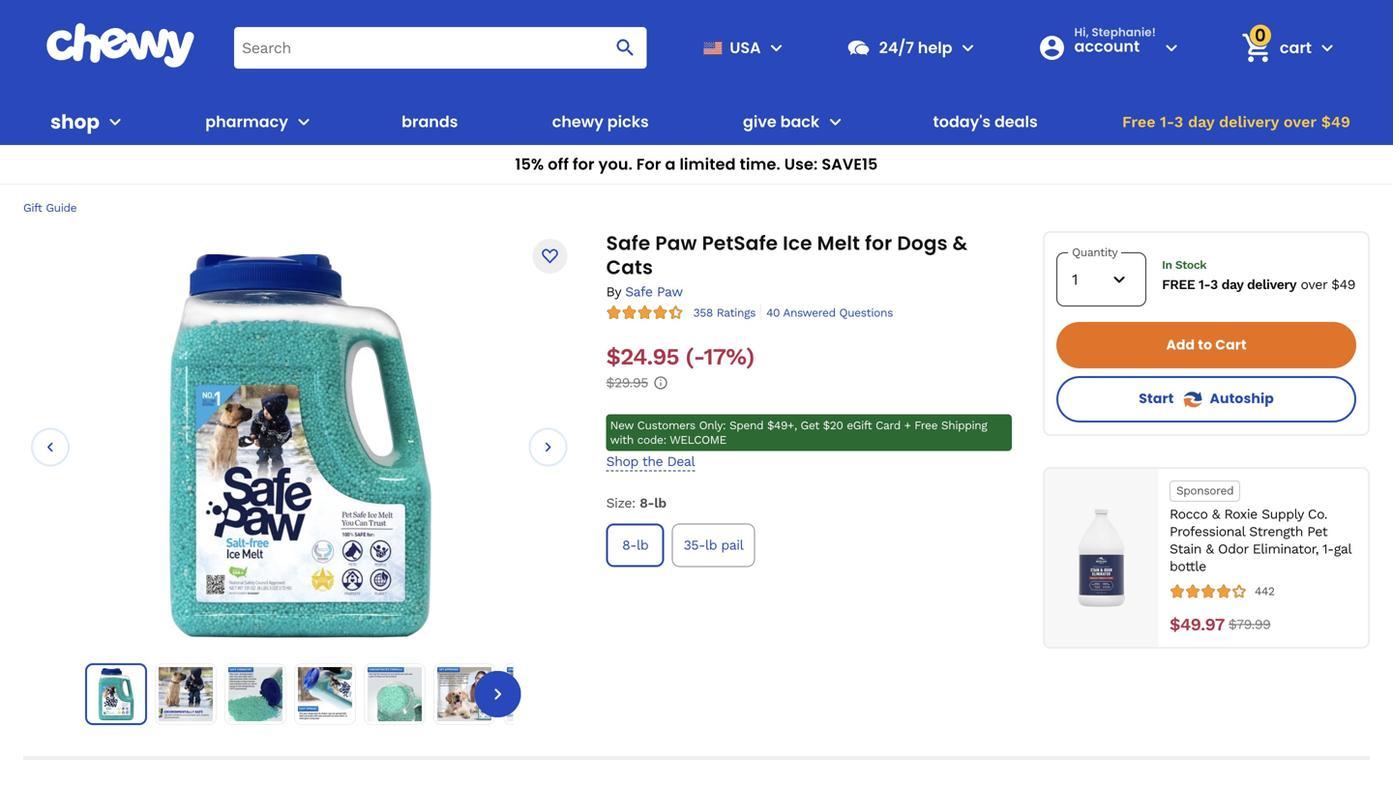 Task type: vqa. For each thing, say whether or not it's contained in the screenshot.
the $49+, related to Rat Pack Kicker Cat Toy, Color Varies
no



Task type: describe. For each thing, give the bounding box(es) containing it.
24/7 help
[[879, 37, 953, 58]]

lb for 8-lb
[[637, 538, 649, 554]]

size : 8-lb
[[606, 496, 666, 512]]

rocco & roxie supply co. professional strength pet stain & odor eliminator, 1-gal bottle image
[[1053, 510, 1151, 607]]

$49+,
[[767, 419, 797, 433]]

$79.99 text field
[[1229, 615, 1271, 636]]

chewy support image
[[846, 35, 872, 60]]

$49.97
[[1170, 615, 1225, 635]]

supply
[[1262, 507, 1304, 523]]

chewy
[[552, 111, 604, 133]]

with
[[610, 434, 634, 447]]

add to cart
[[1167, 336, 1247, 355]]

1 vertical spatial safe
[[625, 284, 653, 300]]

items image
[[1240, 31, 1274, 65]]

help
[[918, 37, 953, 58]]

for
[[637, 153, 661, 175]]

answered
[[783, 306, 836, 320]]

stain
[[1170, 542, 1202, 558]]

free 1-3 day delivery over $49 button
[[1117, 99, 1357, 145]]

safe paw petsafe ice melt for dogs & cats, 8-lb jug slide 1 of 10 image inside carousel-slider region
[[167, 252, 432, 639]]

brands link
[[394, 99, 466, 145]]

$24.95
[[606, 343, 679, 371]]

code:
[[637, 434, 667, 447]]

1 vertical spatial paw
[[657, 284, 683, 300]]

shop
[[50, 108, 100, 135]]

gift guide link
[[23, 201, 77, 215]]

cart
[[1280, 37, 1312, 58]]

cart menu image
[[1316, 36, 1339, 59]]

free
[[1162, 277, 1195, 293]]

eliminator,
[[1253, 542, 1319, 558]]

give back link
[[736, 99, 820, 145]]

a
[[665, 153, 676, 175]]

pharmacy link
[[198, 99, 288, 145]]

only:
[[699, 419, 726, 433]]

$49.97 text field
[[1170, 615, 1225, 636]]

usa
[[730, 37, 761, 58]]

rocco & roxie supply co. professional strength pet stain & odor eliminator, 1-gal bottle link
[[1170, 506, 1357, 576]]

0
[[1255, 23, 1267, 48]]

358 ratings
[[694, 306, 756, 320]]

$29.95 text field
[[606, 375, 648, 392]]

customers
[[637, 419, 696, 433]]

by safe paw
[[606, 284, 683, 300]]

usa button
[[695, 24, 788, 71]]

add
[[1167, 336, 1195, 355]]

rocco
[[1170, 507, 1208, 523]]

strength
[[1250, 524, 1303, 540]]

pharmacy
[[205, 111, 288, 133]]

give
[[743, 111, 777, 133]]

hi,
[[1075, 24, 1089, 40]]

today's
[[933, 111, 991, 133]]

3 inside button
[[1175, 113, 1184, 131]]

ratings
[[717, 306, 756, 320]]

dogs
[[897, 230, 948, 257]]

gal
[[1334, 542, 1352, 558]]

shop button
[[50, 99, 127, 145]]

safe paw petsafe ice melt for dogs & cats, 8-lb jug slide 7 of 10 image
[[507, 668, 561, 722]]

free inside free 1-3 day delivery over $49 button
[[1123, 113, 1156, 131]]

$29.95
[[606, 375, 648, 391]]

sponsored rocco & roxie supply co. professional strength pet stain & odor eliminator, 1-gal bottle
[[1170, 484, 1352, 575]]

chewy picks
[[552, 111, 649, 133]]

welcome
[[670, 434, 727, 447]]

gift
[[23, 201, 42, 215]]

35-
[[684, 538, 705, 554]]

melt
[[817, 230, 860, 257]]

by
[[606, 284, 621, 300]]

$24.95 (-17%) text field
[[606, 343, 754, 371]]

ice
[[783, 230, 813, 257]]

$49 inside button
[[1322, 113, 1351, 131]]

+
[[904, 419, 911, 433]]

$24.95 (-17%)
[[606, 343, 754, 371]]

over inside in stock free 1-3 day delivery over $49
[[1301, 277, 1328, 293]]

card
[[876, 419, 901, 433]]

add to cart button
[[1057, 322, 1357, 369]]

professional
[[1170, 524, 1245, 540]]

1 vertical spatial &
[[1212, 507, 1220, 523]]

start
[[1139, 389, 1177, 408]]

1- inside sponsored rocco & roxie supply co. professional strength pet stain & odor eliminator, 1-gal bottle
[[1323, 542, 1334, 558]]

shipping
[[942, 419, 987, 433]]

you.
[[599, 153, 633, 175]]

menu image for shop popup button
[[104, 110, 127, 134]]

deals
[[995, 111, 1038, 133]]

account
[[1075, 35, 1140, 57]]

off
[[548, 153, 569, 175]]

15% off for you. for a limited time. use: save15​
[[515, 153, 878, 175]]

in
[[1162, 258, 1172, 272]]

lb for 35-lb pail
[[705, 538, 717, 554]]

15%
[[515, 153, 544, 175]]

1 horizontal spatial 8-
[[640, 496, 654, 512]]

back
[[781, 111, 820, 133]]

safe paw petsafe ice melt for dogs & cats, 8-lb jug slide 2 of 10 image
[[159, 668, 213, 722]]

pharmacy menu image
[[292, 110, 315, 134]]

35-lb pail button
[[672, 524, 755, 568]]



Task type: locate. For each thing, give the bounding box(es) containing it.
guide
[[46, 201, 77, 215]]

0 horizontal spatial for
[[573, 153, 595, 175]]

group containing 8-lb
[[603, 520, 1016, 572]]

24/7
[[879, 37, 914, 58]]

Product search field
[[234, 27, 647, 68]]

today's deals link
[[926, 99, 1046, 145]]

delivery inside button
[[1219, 113, 1279, 131]]

menu image
[[765, 36, 788, 59], [104, 110, 127, 134]]

menu image inside usa dropdown button
[[765, 36, 788, 59]]

0 vertical spatial menu image
[[765, 36, 788, 59]]

safe paw petsafe ice melt for dogs & cats, 8-lb jug slide 5 of 10 image
[[368, 668, 422, 722]]

limited
[[680, 153, 736, 175]]

safe paw petsafe ice melt for dogs & cats, 8-lb jug slide 6 of 10 image
[[437, 668, 492, 722]]

1- inside in stock free 1-3 day delivery over $49
[[1199, 277, 1211, 293]]

safe right by
[[625, 284, 653, 300]]

1 vertical spatial 3
[[1211, 277, 1218, 293]]

safe paw petsafe ice melt for dogs & cats, 8-lb jug slide 1 of 10 image
[[167, 252, 432, 639], [90, 669, 142, 721]]

3 right free
[[1211, 277, 1218, 293]]

$20
[[823, 419, 843, 433]]

safe paw petsafe ice melt for dogs & cats
[[606, 230, 968, 281]]

day inside button
[[1188, 113, 1215, 131]]

help menu image
[[957, 36, 980, 59]]

menu image right "shop" on the top of the page
[[104, 110, 127, 134]]

deal
[[667, 454, 695, 470]]

1 vertical spatial safe paw petsafe ice melt for dogs & cats, 8-lb jug slide 1 of 10 image
[[90, 669, 142, 721]]

odor
[[1218, 542, 1249, 558]]

358
[[694, 306, 713, 320]]

1 vertical spatial day
[[1222, 277, 1244, 293]]

8-
[[640, 496, 654, 512], [622, 538, 637, 554]]

1 horizontal spatial for
[[865, 230, 893, 257]]

time.
[[740, 153, 781, 175]]

1 vertical spatial 8-
[[622, 538, 637, 554]]

2 vertical spatial 1-
[[1323, 542, 1334, 558]]

Search text field
[[234, 27, 647, 68]]

size
[[606, 496, 632, 512]]

free right +
[[915, 419, 938, 433]]

17%)
[[704, 343, 754, 371]]

1 vertical spatial menu image
[[104, 110, 127, 134]]

the
[[642, 454, 663, 470]]

1 vertical spatial free
[[915, 419, 938, 433]]

menu image for usa dropdown button
[[765, 36, 788, 59]]

lb down size : 8-lb
[[637, 538, 649, 554]]

0 vertical spatial delivery
[[1219, 113, 1279, 131]]

358 ratings button
[[694, 305, 756, 320]]

0 vertical spatial for
[[573, 153, 595, 175]]

3
[[1175, 113, 1184, 131], [1211, 277, 1218, 293]]

give back menu image
[[824, 110, 847, 134]]

paw
[[656, 230, 697, 257], [657, 284, 683, 300]]

8- inside button
[[622, 538, 637, 554]]

0 vertical spatial over
[[1284, 113, 1317, 131]]

save15​
[[822, 153, 878, 175]]

delivery up add to cart button
[[1247, 277, 1297, 293]]

safe paw link
[[625, 284, 683, 300]]

questions
[[839, 306, 893, 320]]

0 horizontal spatial menu image
[[104, 110, 127, 134]]

safe paw petsafe ice melt for dogs & cats, 8-lb jug slide 3 of 10 image
[[228, 668, 283, 722]]

0 horizontal spatial day
[[1188, 113, 1215, 131]]

24/7 help link
[[839, 24, 953, 71]]

cats
[[606, 254, 653, 281]]

gift guide
[[23, 201, 77, 215]]

day inside in stock free 1-3 day delivery over $49
[[1222, 277, 1244, 293]]

safe inside safe paw petsafe ice melt for dogs & cats
[[606, 230, 651, 257]]

lb
[[654, 496, 666, 512], [637, 538, 649, 554], [705, 538, 717, 554]]

8- right :
[[640, 496, 654, 512]]

0 horizontal spatial free
[[915, 419, 938, 433]]

1 horizontal spatial safe paw petsafe ice melt for dogs & cats, 8-lb jug slide 1 of 10 image
[[167, 252, 432, 639]]

$49 inside in stock free 1-3 day delivery over $49
[[1332, 277, 1356, 293]]

menu image right usa
[[765, 36, 788, 59]]

stephanie!
[[1092, 24, 1156, 40]]

2 vertical spatial &
[[1206, 542, 1214, 558]]

free inside new customers only: spend $49+, get $20 egift card + free shipping with code: welcome shop the deal
[[915, 419, 938, 433]]

roxie
[[1225, 507, 1258, 523]]

for inside safe paw petsafe ice melt for dogs & cats
[[865, 230, 893, 257]]

15% off for you. for a limited time. use: save15​ button
[[0, 145, 1394, 185]]

new customers only: spend $49+, get $20 egift card + free shipping with code: welcome shop the deal
[[606, 419, 987, 470]]

menu image inside shop popup button
[[104, 110, 127, 134]]

1 horizontal spatial menu image
[[765, 36, 788, 59]]

0 horizontal spatial safe paw petsafe ice melt for dogs & cats, 8-lb jug slide 1 of 10 image
[[90, 669, 142, 721]]

0 vertical spatial safe paw petsafe ice melt for dogs & cats, 8-lb jug slide 1 of 10 image
[[167, 252, 432, 639]]

0 vertical spatial 1-
[[1160, 113, 1175, 131]]

group
[[603, 520, 1016, 572]]

lb right :
[[654, 496, 666, 512]]

spend
[[730, 419, 764, 433]]

for inside popup button
[[573, 153, 595, 175]]

2 horizontal spatial lb
[[705, 538, 717, 554]]

0 horizontal spatial lb
[[637, 538, 649, 554]]

for right off
[[573, 153, 595, 175]]

pail
[[721, 538, 744, 554]]

submit search image
[[614, 36, 637, 59]]

8-lb button
[[606, 524, 665, 568]]

use:
[[785, 153, 818, 175]]

sponsored
[[1177, 484, 1234, 498]]

free 1-3 day delivery over $49
[[1123, 113, 1351, 131]]

1 vertical spatial over
[[1301, 277, 1328, 293]]

1- down account menu image
[[1160, 113, 1175, 131]]

to
[[1198, 336, 1213, 355]]

pet
[[1308, 524, 1328, 540]]

& down professional
[[1206, 542, 1214, 558]]

new
[[610, 419, 634, 433]]

& up professional
[[1212, 507, 1220, 523]]

1 vertical spatial delivery
[[1247, 277, 1297, 293]]

over inside button
[[1284, 113, 1317, 131]]

shop the deal button
[[606, 454, 695, 472]]

shop
[[606, 454, 639, 470]]

40 answered questions
[[766, 306, 893, 320]]

paw inside safe paw petsafe ice melt for dogs & cats
[[656, 230, 697, 257]]

0 horizontal spatial 8-
[[622, 538, 637, 554]]

paw right cats
[[656, 230, 697, 257]]

1 horizontal spatial day
[[1222, 277, 1244, 293]]

1 vertical spatial for
[[865, 230, 893, 257]]

safe up by
[[606, 230, 651, 257]]

over
[[1284, 113, 1317, 131], [1301, 277, 1328, 293]]

picks
[[608, 111, 649, 133]]

delivery down items icon
[[1219, 113, 1279, 131]]

carousel-slider region
[[31, 252, 568, 643]]

0 horizontal spatial 1-
[[1160, 113, 1175, 131]]

0 vertical spatial day
[[1188, 113, 1215, 131]]

delivery inside in stock free 1-3 day delivery over $49
[[1247, 277, 1297, 293]]

& right dogs
[[953, 230, 968, 257]]

0 vertical spatial &
[[953, 230, 968, 257]]

8-lb
[[622, 538, 649, 554]]

site banner
[[0, 0, 1394, 185]]

0 vertical spatial paw
[[656, 230, 697, 257]]

list
[[85, 664, 565, 726]]

egift
[[847, 419, 872, 433]]

0 vertical spatial free
[[1123, 113, 1156, 131]]

free down account
[[1123, 113, 1156, 131]]

0 vertical spatial safe
[[606, 230, 651, 257]]

hi, stephanie! account
[[1075, 24, 1156, 57]]

day
[[1188, 113, 1215, 131], [1222, 277, 1244, 293]]

1-
[[1160, 113, 1175, 131], [1199, 277, 1211, 293], [1323, 542, 1334, 558]]

1 vertical spatial 1-
[[1199, 277, 1211, 293]]

3 inside in stock free 1-3 day delivery over $49
[[1211, 277, 1218, 293]]

:
[[632, 496, 636, 512]]

2 horizontal spatial 1-
[[1323, 542, 1334, 558]]

stock
[[1176, 258, 1207, 272]]

$49.97 $79.99
[[1170, 615, 1271, 635]]

0 vertical spatial $49
[[1322, 113, 1351, 131]]

0 horizontal spatial 3
[[1175, 113, 1184, 131]]

for right melt on the right of page
[[865, 230, 893, 257]]

cart
[[1216, 336, 1247, 355]]

0 vertical spatial 8-
[[640, 496, 654, 512]]

1 horizontal spatial free
[[1123, 113, 1156, 131]]

3 down account menu image
[[1175, 113, 1184, 131]]

& inside safe paw petsafe ice melt for dogs & cats
[[953, 230, 968, 257]]

40
[[766, 306, 780, 320]]

for
[[573, 153, 595, 175], [865, 230, 893, 257]]

1- down stock
[[1199, 277, 1211, 293]]

chewy picks link
[[545, 99, 657, 145]]

give back
[[743, 111, 820, 133]]

lb left pail
[[705, 538, 717, 554]]

35-lb pail
[[684, 538, 744, 554]]

petsafe
[[702, 230, 778, 257]]

paw right by
[[657, 284, 683, 300]]

account menu image
[[1160, 36, 1183, 59]]

delivery
[[1219, 113, 1279, 131], [1247, 277, 1297, 293]]

safe paw petsafe ice melt for dogs & cats, 8-lb jug slide 4 of 10 image
[[298, 668, 352, 722]]

1- down pet
[[1323, 542, 1334, 558]]

1- inside free 1-3 day delivery over $49 button
[[1160, 113, 1175, 131]]

chewy home image
[[45, 23, 195, 68]]

1 horizontal spatial 3
[[1211, 277, 1218, 293]]

1 vertical spatial $49
[[1332, 277, 1356, 293]]

0 vertical spatial 3
[[1175, 113, 1184, 131]]

1 horizontal spatial 1-
[[1199, 277, 1211, 293]]

1 horizontal spatial lb
[[654, 496, 666, 512]]

8- down :
[[622, 538, 637, 554]]

in stock free 1-3 day delivery over $49
[[1162, 258, 1356, 293]]



